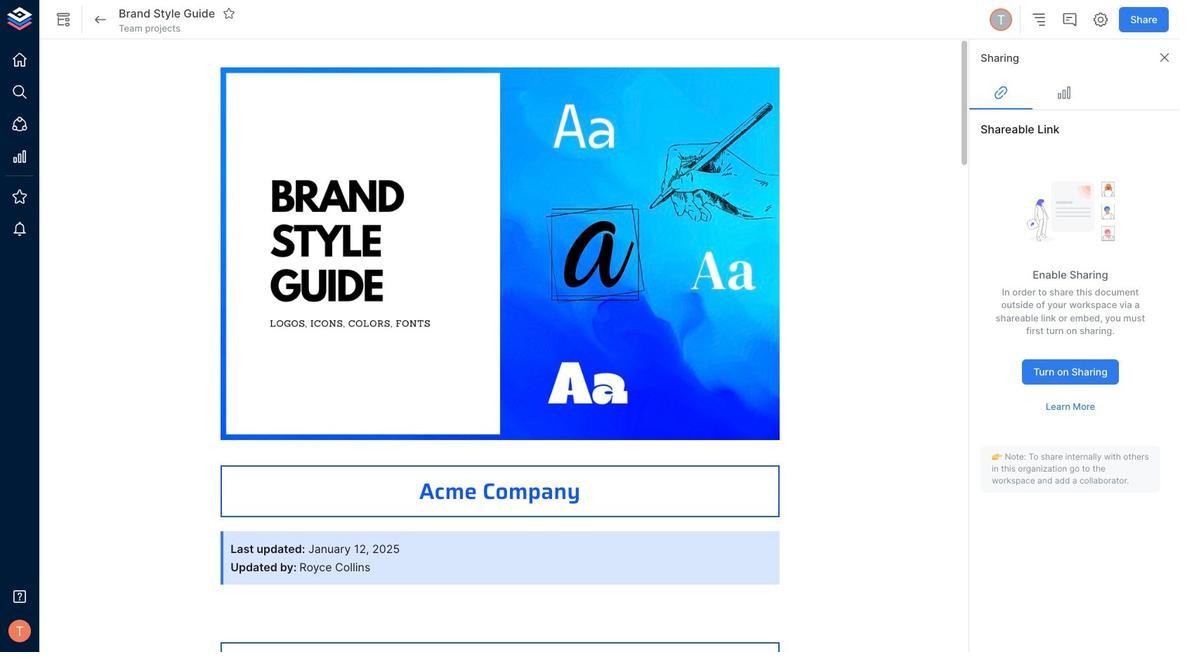Task type: vqa. For each thing, say whether or not it's contained in the screenshot.
Table of Contents icon
yes



Task type: describe. For each thing, give the bounding box(es) containing it.
go back image
[[92, 11, 109, 28]]

favorite image
[[223, 7, 236, 20]]

show wiki image
[[55, 11, 72, 28]]

table of contents image
[[1031, 11, 1048, 28]]



Task type: locate. For each thing, give the bounding box(es) containing it.
comments image
[[1062, 11, 1079, 28]]

tab list
[[970, 76, 1180, 110]]

settings image
[[1093, 11, 1110, 28]]



